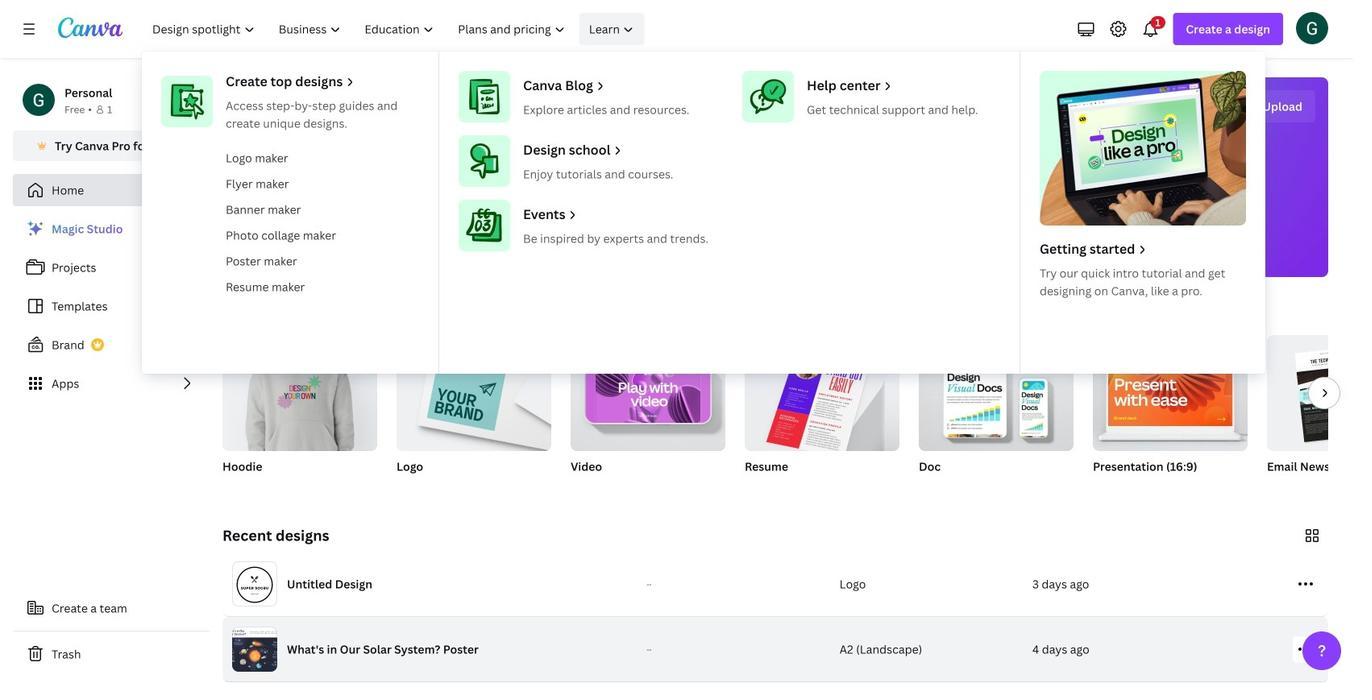 Task type: vqa. For each thing, say whether or not it's contained in the screenshot.
search box
yes



Task type: describe. For each thing, give the bounding box(es) containing it.
top level navigation element
[[142, 13, 1266, 374]]



Task type: locate. For each thing, give the bounding box(es) containing it.
menu
[[142, 52, 1266, 374]]

None search field
[[534, 150, 1017, 182]]

list
[[13, 213, 210, 400]]

group
[[223, 335, 377, 495], [223, 335, 377, 451], [397, 335, 551, 495], [397, 335, 551, 451], [571, 335, 726, 495], [571, 335, 726, 451], [745, 335, 900, 495], [745, 335, 900, 458], [919, 335, 1074, 495], [919, 335, 1074, 451], [1093, 335, 1248, 495], [1267, 335, 1354, 495]]

greg robinson image
[[1296, 12, 1329, 44]]



